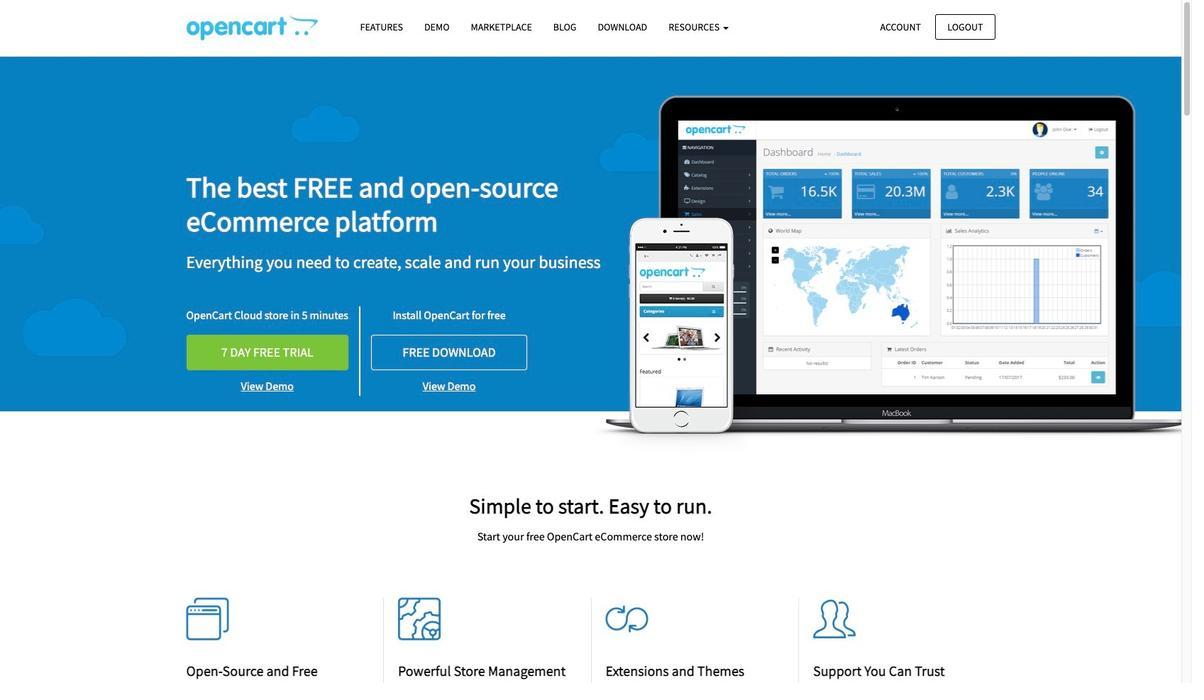 Task type: vqa. For each thing, say whether or not it's contained in the screenshot.
14
no



Task type: locate. For each thing, give the bounding box(es) containing it.
opencart - open source shopping cart solution image
[[186, 15, 318, 40]]



